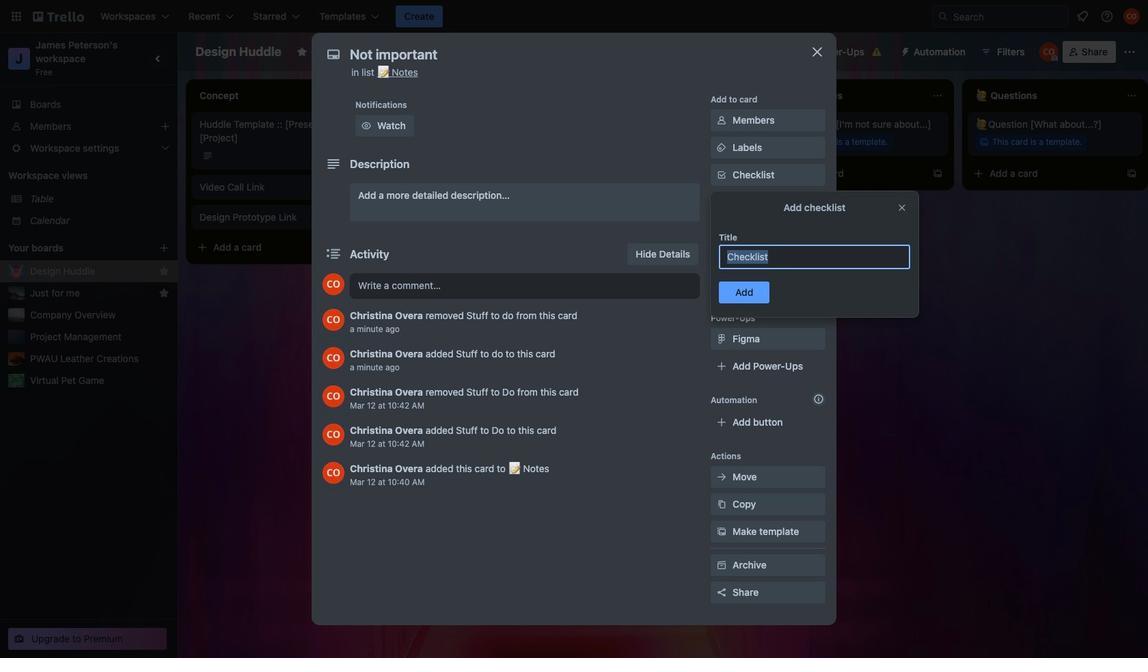 Task type: vqa. For each thing, say whether or not it's contained in the screenshot.
Close dialog "Image" on the top right
yes



Task type: describe. For each thing, give the bounding box(es) containing it.
star or unstar board image
[[297, 46, 308, 57]]

2 starred icon image from the top
[[159, 288, 170, 299]]

5 sm image from the top
[[715, 525, 729, 539]]

Write a comment text field
[[350, 274, 700, 298]]

2 christina overa (christinaovera) image from the top
[[323, 347, 345, 369]]

close dialog image
[[810, 44, 826, 60]]

2 sm image from the top
[[715, 141, 729, 155]]

0 notifications image
[[1075, 8, 1091, 25]]



Task type: locate. For each thing, give the bounding box(es) containing it.
sm image
[[895, 41, 914, 60], [360, 119, 373, 133], [715, 250, 729, 264], [715, 332, 729, 346]]

close popover image
[[897, 202, 908, 213]]

Board name text field
[[189, 41, 288, 63]]

2 vertical spatial christina overa (christinaovera) image
[[323, 424, 345, 446]]

christina overa (christinaovera) image
[[323, 309, 345, 331], [323, 347, 345, 369], [323, 424, 345, 446]]

open information menu image
[[1101, 10, 1115, 23]]

3 christina overa (christinaovera) image from the top
[[323, 424, 345, 446]]

1 vertical spatial christina overa (christinaovera) image
[[323, 347, 345, 369]]

1 vertical spatial starred icon image
[[159, 288, 170, 299]]

search image
[[938, 11, 949, 22]]

4 sm image from the top
[[715, 498, 729, 511]]

create from template… image
[[933, 168, 944, 179], [1127, 168, 1138, 179], [350, 242, 361, 253], [544, 294, 555, 305]]

0 vertical spatial starred icon image
[[159, 266, 170, 277]]

1 christina overa (christinaovera) image from the top
[[323, 309, 345, 331]]

1 starred icon image from the top
[[159, 266, 170, 277]]

0 vertical spatial christina overa (christinaovera) image
[[323, 309, 345, 331]]

3 sm image from the top
[[715, 470, 729, 484]]

None text field
[[343, 42, 795, 67], [719, 245, 911, 269], [343, 42, 795, 67], [719, 245, 911, 269]]

your boards with 6 items element
[[8, 240, 138, 256]]

Search field
[[949, 7, 1069, 26]]

create from template… image
[[738, 168, 749, 179]]

show menu image
[[1123, 45, 1137, 59]]

primary element
[[0, 0, 1149, 33]]

6 sm image from the top
[[715, 559, 729, 572]]

christina overa (christinaovera) image
[[1124, 8, 1141, 25], [1040, 42, 1059, 62], [323, 274, 345, 295], [323, 386, 345, 408], [323, 462, 345, 484]]

1 sm image from the top
[[715, 114, 729, 127]]

sm image
[[715, 114, 729, 127], [715, 141, 729, 155], [715, 470, 729, 484], [715, 498, 729, 511], [715, 525, 729, 539], [715, 559, 729, 572]]

add board image
[[159, 243, 170, 254]]

starred icon image
[[159, 266, 170, 277], [159, 288, 170, 299]]



